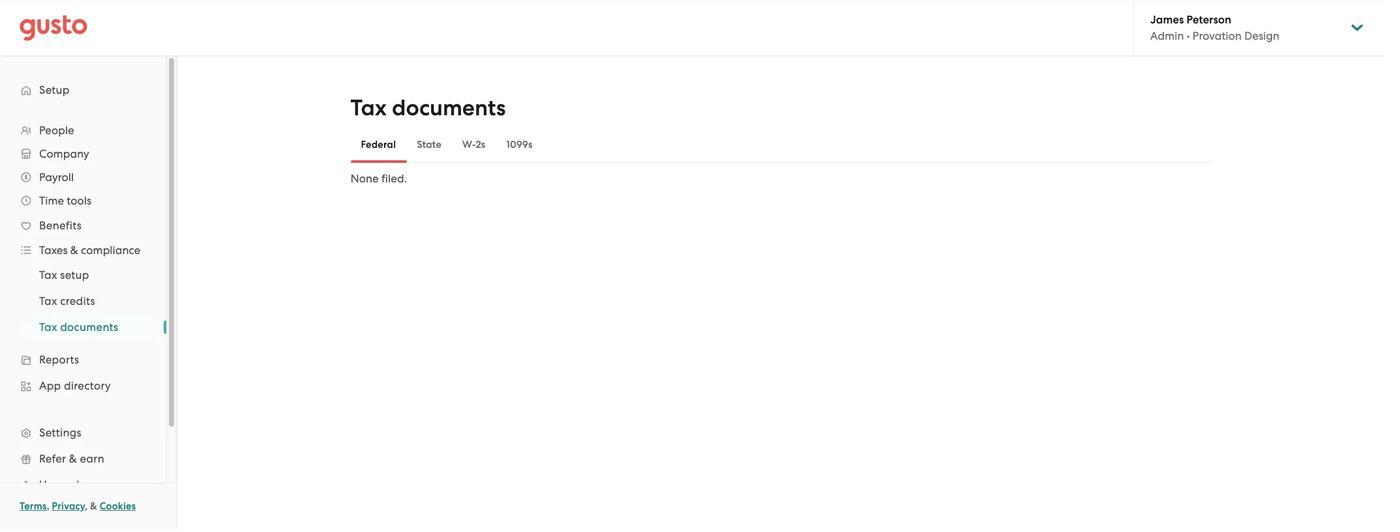 Task type: describe. For each thing, give the bounding box(es) containing it.
setup
[[60, 269, 89, 282]]

time tools
[[39, 194, 91, 207]]

taxes & compliance button
[[13, 239, 153, 262]]

cookies
[[100, 501, 136, 513]]

state
[[417, 139, 442, 151]]

earn
[[80, 453, 104, 466]]

state button
[[407, 129, 452, 160]]

reports link
[[13, 348, 153, 372]]

payroll button
[[13, 166, 153, 189]]

w-2s button
[[452, 129, 496, 160]]

compliance
[[81, 244, 141, 257]]

app
[[39, 380, 61, 393]]

•
[[1187, 29, 1190, 42]]

refer
[[39, 453, 66, 466]]

time tools button
[[13, 189, 153, 213]]

peterson
[[1187, 13, 1232, 27]]

2 vertical spatial &
[[90, 501, 97, 513]]

james
[[1151, 13, 1184, 27]]

upgrade link
[[13, 474, 153, 497]]

time
[[39, 194, 64, 207]]

tax credits
[[39, 295, 95, 308]]

benefits link
[[13, 214, 153, 237]]

credits
[[60, 295, 95, 308]]

& for earn
[[69, 453, 77, 466]]

w-2s
[[462, 139, 486, 151]]

privacy
[[52, 501, 85, 513]]

app directory
[[39, 380, 111, 393]]

admin
[[1151, 29, 1184, 42]]

none
[[351, 172, 379, 185]]

1099s
[[506, 139, 533, 151]]

cookies button
[[100, 499, 136, 515]]

tax documents link
[[23, 316, 153, 339]]

settings
[[39, 427, 81, 440]]

setup
[[39, 83, 70, 97]]

federal
[[361, 139, 396, 151]]

2 , from the left
[[85, 501, 88, 513]]

tax credits link
[[23, 290, 153, 313]]

list containing people
[[0, 119, 166, 524]]

1099s button
[[496, 129, 543, 160]]



Task type: vqa. For each thing, say whether or not it's contained in the screenshot.
first multiple from the left
no



Task type: locate. For each thing, give the bounding box(es) containing it.
terms link
[[20, 501, 47, 513]]

tax for the tax documents link
[[39, 321, 57, 334]]

tax for tax credits link
[[39, 295, 57, 308]]

provation
[[1193, 29, 1242, 42]]

list containing tax setup
[[0, 262, 166, 340]]

1 vertical spatial &
[[69, 453, 77, 466]]

tax down taxes
[[39, 269, 57, 282]]

federal button
[[351, 129, 407, 160]]

tools
[[67, 194, 91, 207]]

documents down tax credits link
[[60, 321, 118, 334]]

& for compliance
[[70, 244, 78, 257]]

tax
[[351, 95, 387, 121], [39, 269, 57, 282], [39, 295, 57, 308], [39, 321, 57, 334]]

james peterson admin • provation design
[[1151, 13, 1280, 42]]

home image
[[20, 15, 87, 41]]

gusto navigation element
[[0, 56, 166, 530]]

0 vertical spatial documents
[[392, 95, 506, 121]]

people
[[39, 124, 74, 137]]

tax documents inside gusto navigation element
[[39, 321, 118, 334]]

tax down tax credits
[[39, 321, 57, 334]]

directory
[[64, 380, 111, 393]]

refer & earn
[[39, 453, 104, 466]]

terms , privacy , & cookies
[[20, 501, 136, 513]]

tax documents up state
[[351, 95, 506, 121]]

tax setup link
[[23, 264, 153, 287]]

taxes
[[39, 244, 68, 257]]

tax documents
[[351, 95, 506, 121], [39, 321, 118, 334]]

taxes & compliance
[[39, 244, 141, 257]]

0 vertical spatial &
[[70, 244, 78, 257]]

list
[[0, 119, 166, 524], [0, 262, 166, 340]]

0 vertical spatial tax documents
[[351, 95, 506, 121]]

&
[[70, 244, 78, 257], [69, 453, 77, 466], [90, 501, 97, 513]]

w-
[[462, 139, 476, 151]]

& inside "dropdown button"
[[70, 244, 78, 257]]

tax up federal 'button'
[[351, 95, 387, 121]]

documents up state button
[[392, 95, 506, 121]]

reports
[[39, 354, 79, 367]]

tax for tax setup link
[[39, 269, 57, 282]]

tax forms tab list
[[351, 127, 1212, 163]]

& left earn
[[69, 453, 77, 466]]

setup link
[[13, 78, 153, 102]]

upgrade
[[39, 479, 86, 492]]

none filed.
[[351, 172, 407, 185]]

documents
[[392, 95, 506, 121], [60, 321, 118, 334]]

2s
[[476, 139, 486, 151]]

1 vertical spatial tax documents
[[39, 321, 118, 334]]

company button
[[13, 142, 153, 166]]

& right taxes
[[70, 244, 78, 257]]

1 horizontal spatial documents
[[392, 95, 506, 121]]

design
[[1245, 29, 1280, 42]]

& down the upgrade link in the left of the page
[[90, 501, 97, 513]]

refer & earn link
[[13, 447, 153, 471]]

tax documents down credits
[[39, 321, 118, 334]]

documents inside gusto navigation element
[[60, 321, 118, 334]]

1 horizontal spatial tax documents
[[351, 95, 506, 121]]

1 list from the top
[[0, 119, 166, 524]]

1 horizontal spatial ,
[[85, 501, 88, 513]]

,
[[47, 501, 49, 513], [85, 501, 88, 513]]

1 vertical spatial documents
[[60, 321, 118, 334]]

tax setup
[[39, 269, 89, 282]]

terms
[[20, 501, 47, 513]]

2 list from the top
[[0, 262, 166, 340]]

1 , from the left
[[47, 501, 49, 513]]

tax left credits
[[39, 295, 57, 308]]

0 horizontal spatial documents
[[60, 321, 118, 334]]

benefits
[[39, 219, 82, 232]]

, down the upgrade link in the left of the page
[[85, 501, 88, 513]]

payroll
[[39, 171, 74, 184]]

0 horizontal spatial tax documents
[[39, 321, 118, 334]]

privacy link
[[52, 501, 85, 513]]

company
[[39, 147, 89, 160]]

0 horizontal spatial ,
[[47, 501, 49, 513]]

app directory link
[[13, 374, 153, 398]]

people button
[[13, 119, 153, 142]]

, left "privacy" link
[[47, 501, 49, 513]]

settings link
[[13, 421, 153, 445]]

filed.
[[382, 172, 407, 185]]



